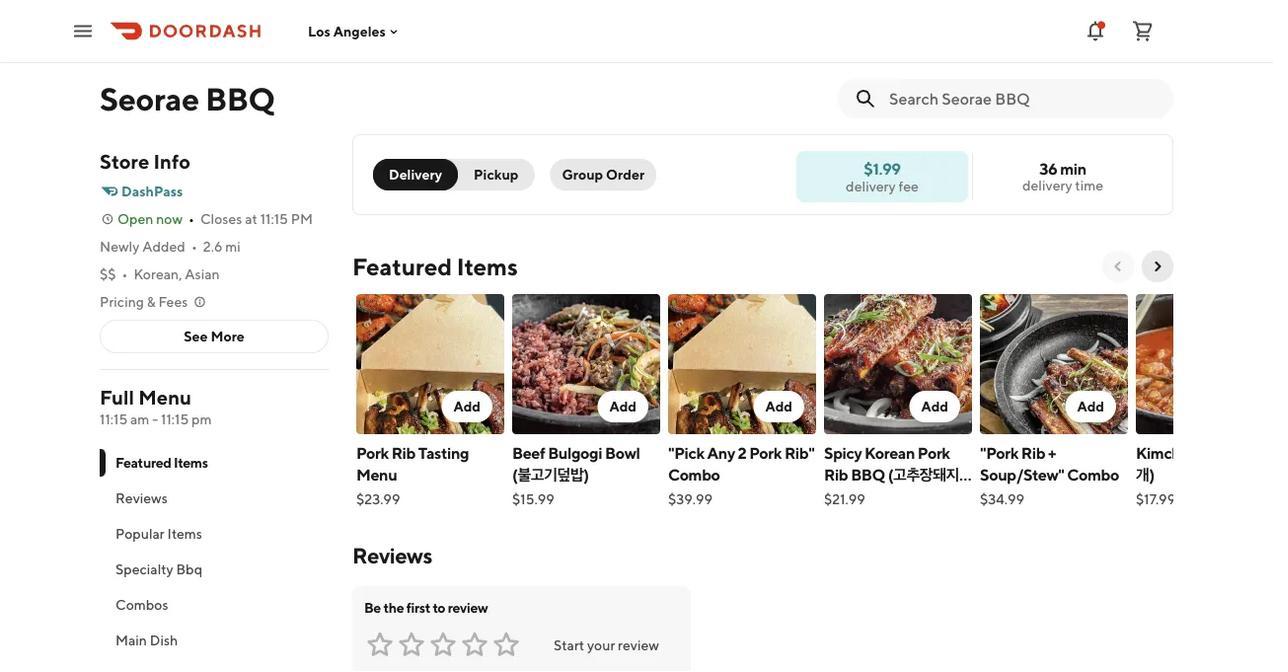 Task type: describe. For each thing, give the bounding box(es) containing it.
store
[[100, 150, 149, 173]]

los
[[308, 23, 331, 39]]

"pork
[[980, 444, 1019, 463]]

menu inside full menu 11:15 am - 11:15 pm
[[138, 386, 192, 409]]

the
[[383, 600, 404, 616]]

angeles
[[333, 23, 386, 39]]

"pick any 2 pork rib" combo image
[[668, 294, 816, 434]]

pm
[[291, 211, 313, 227]]

time
[[1075, 177, 1104, 194]]

see more
[[184, 328, 245, 345]]

see more button
[[101, 321, 328, 352]]

Delivery radio
[[373, 159, 458, 191]]

menu inside the "pork rib tasting menu $23.99"
[[356, 466, 397, 484]]

popular items button
[[100, 516, 329, 552]]

bbq inside spicy korean pork rib bbq (고추장돼지 갈비)
[[851, 466, 885, 484]]

pickup
[[474, 166, 519, 183]]

1 vertical spatial featured items
[[116, 455, 208, 471]]

combo inside the "pork rib + soup/stew" combo $34.99
[[1068, 466, 1120, 484]]

2 horizontal spatial 11:15
[[260, 211, 288, 227]]

add for spicy korean pork rib bbq (고추장돼지 갈비)
[[922, 398, 949, 415]]

now
[[156, 211, 183, 227]]

add for pork rib tasting menu
[[454, 398, 481, 415]]

newly added • 2.6 mi
[[100, 238, 241, 255]]

"pork rib + soup/stew" combo $34.99
[[980, 444, 1120, 507]]

tasting
[[418, 444, 469, 463]]

(김치찌
[[1232, 444, 1274, 463]]

seorae
[[100, 80, 199, 117]]

$1.99
[[864, 159, 901, 178]]

add button for "pork rib + soup/stew" combo
[[1066, 391, 1117, 423]]

popular items
[[116, 526, 202, 542]]

0 horizontal spatial review
[[448, 600, 488, 616]]

pricing
[[100, 294, 144, 310]]

36
[[1040, 159, 1058, 178]]

pricing & fees button
[[100, 292, 208, 312]]

asian
[[185, 266, 220, 282]]

mi
[[225, 238, 241, 255]]

los angeles button
[[308, 23, 402, 39]]

Pickup radio
[[446, 159, 535, 191]]

any
[[707, 444, 735, 463]]

2.6
[[203, 238, 223, 255]]

갈비)
[[824, 487, 856, 506]]

combo inside "pick any 2 pork rib" combo $39.99
[[668, 466, 720, 484]]

2 vertical spatial •
[[122, 266, 128, 282]]

soup/stew"
[[980, 466, 1065, 484]]

add button for beef bulgogi bowl (불고기덮밥)
[[598, 391, 649, 423]]

added
[[142, 238, 185, 255]]

group order
[[562, 166, 645, 183]]

main dish button
[[100, 623, 329, 659]]

pork inside spicy korean pork rib bbq (고추장돼지 갈비)
[[918, 444, 950, 463]]

seorae bbq image
[[117, 0, 193, 49]]

specialty bbq
[[116, 561, 202, 578]]

pricing & fees
[[100, 294, 188, 310]]

items inside heading
[[457, 252, 518, 280]]

add for beef bulgogi bowl (불고기덮밥)
[[610, 398, 637, 415]]

see
[[184, 328, 208, 345]]

bbq
[[176, 561, 202, 578]]

rib"
[[785, 444, 815, 463]]

spicy korean pork rib bbq (고추장돼지갈비) image
[[824, 294, 972, 434]]

pork rib tasting menu $23.99
[[356, 444, 469, 507]]

$$ • korean, asian
[[100, 266, 220, 282]]

specialty
[[116, 561, 173, 578]]

$17.99
[[1136, 491, 1176, 507]]

next button of carousel image
[[1150, 259, 1166, 274]]

1 vertical spatial items
[[174, 455, 208, 471]]

previous button of carousel image
[[1111, 259, 1126, 274]]

add button for spicy korean pork rib bbq (고추장돼지 갈비)
[[910, 391, 961, 423]]

full
[[100, 386, 134, 409]]

reviews inside button
[[116, 490, 168, 506]]

"pick any 2 pork rib" combo $39.99
[[668, 444, 815, 507]]

your
[[587, 637, 615, 654]]

$1.99 delivery fee
[[846, 159, 919, 194]]

korean
[[865, 444, 915, 463]]

notification bell image
[[1084, 19, 1108, 43]]

rib inside spicy korean pork rib bbq (고추장돼지 갈비)
[[824, 466, 848, 484]]

dish
[[150, 632, 178, 649]]

beef bulgogi bowl (불고기덮밥) $15.99
[[512, 444, 640, 507]]

full menu 11:15 am - 11:15 pm
[[100, 386, 212, 427]]

start
[[554, 637, 585, 654]]

rib for pork
[[392, 444, 416, 463]]

first
[[406, 600, 430, 616]]

pork inside "pick any 2 pork rib" combo $39.99
[[750, 444, 782, 463]]

kimchi jjigae (김치찌 개) $17.99
[[1136, 444, 1274, 507]]

fee
[[899, 178, 919, 194]]

36 min delivery time
[[1023, 159, 1104, 194]]

at
[[245, 211, 258, 227]]

add for "pick any 2 pork rib" combo
[[766, 398, 793, 415]]

delivery inside $1.99 delivery fee
[[846, 178, 896, 194]]

개)
[[1136, 466, 1155, 484]]

-
[[152, 411, 158, 427]]

be
[[364, 600, 381, 616]]

"pick
[[668, 444, 705, 463]]

1 horizontal spatial featured items
[[352, 252, 518, 280]]

jjigae
[[1188, 444, 1229, 463]]

$39.99
[[668, 491, 713, 507]]



Task type: locate. For each thing, give the bounding box(es) containing it.
menu
[[138, 386, 192, 409], [356, 466, 397, 484]]

review right to in the bottom left of the page
[[448, 600, 488, 616]]

review right your on the bottom of page
[[618, 637, 659, 654]]

spicy korean pork rib bbq (고추장돼지 갈비)
[[824, 444, 960, 506]]

pork rib tasting menu image
[[356, 294, 505, 434]]

0 vertical spatial review
[[448, 600, 488, 616]]

closes
[[200, 211, 242, 227]]

rib left +
[[1022, 444, 1046, 463]]

reviews button
[[100, 481, 329, 516]]

1 horizontal spatial bbq
[[851, 466, 885, 484]]

combo
[[668, 466, 720, 484], [1068, 466, 1120, 484]]

fees
[[158, 294, 188, 310]]

0 horizontal spatial combo
[[668, 466, 720, 484]]

pork inside the "pork rib tasting menu $23.99"
[[356, 444, 389, 463]]

open menu image
[[71, 19, 95, 43]]

1 vertical spatial bbq
[[851, 466, 885, 484]]

5 add button from the left
[[1066, 391, 1117, 423]]

rib inside the "pork rib + soup/stew" combo $34.99
[[1022, 444, 1046, 463]]

1 vertical spatial reviews
[[352, 543, 432, 569]]

1 horizontal spatial combo
[[1068, 466, 1120, 484]]

2 add button from the left
[[598, 391, 649, 423]]

add button for "pick any 2 pork rib" combo
[[754, 391, 805, 423]]

0 vertical spatial •
[[189, 211, 194, 227]]

0 vertical spatial bbq
[[205, 80, 275, 117]]

• right $$
[[122, 266, 128, 282]]

1 horizontal spatial delivery
[[1023, 177, 1073, 194]]

1 horizontal spatial 11:15
[[161, 411, 189, 427]]

0 horizontal spatial pork
[[356, 444, 389, 463]]

group
[[562, 166, 603, 183]]

1 vertical spatial menu
[[356, 466, 397, 484]]

11:15 right the at
[[260, 211, 288, 227]]

combo left 개)
[[1068, 466, 1120, 484]]

rib for "pork
[[1022, 444, 1046, 463]]

add up rib"
[[766, 398, 793, 415]]

more
[[211, 328, 245, 345]]

2 combo from the left
[[1068, 466, 1120, 484]]

delivery
[[1023, 177, 1073, 194], [846, 178, 896, 194]]

combos
[[116, 597, 168, 613]]

11:15
[[260, 211, 288, 227], [100, 411, 128, 427], [161, 411, 189, 427]]

1 vertical spatial review
[[618, 637, 659, 654]]

pork right 2
[[750, 444, 782, 463]]

0 horizontal spatial 11:15
[[100, 411, 128, 427]]

rib
[[392, 444, 416, 463], [1022, 444, 1046, 463], [824, 466, 848, 484]]

add button up korean
[[910, 391, 961, 423]]

0 vertical spatial reviews
[[116, 490, 168, 506]]

reviews
[[116, 490, 168, 506], [352, 543, 432, 569]]

open
[[117, 211, 153, 227]]

seorae bbq
[[100, 80, 275, 117]]

rib left tasting
[[392, 444, 416, 463]]

(불고기덮밥)
[[512, 466, 589, 484]]

add button up bowl
[[598, 391, 649, 423]]

4 add from the left
[[922, 398, 949, 415]]

add up tasting
[[454, 398, 481, 415]]

"pork rib + soup/stew" combo image
[[980, 294, 1128, 434]]

1 horizontal spatial reviews
[[352, 543, 432, 569]]

$21.99
[[824, 491, 866, 507]]

1 vertical spatial •
[[191, 238, 197, 255]]

beef
[[512, 444, 545, 463]]

order methods option group
[[373, 159, 535, 191]]

bbq
[[205, 80, 275, 117], [851, 466, 885, 484]]

main
[[116, 632, 147, 649]]

featured
[[352, 252, 452, 280], [116, 455, 171, 471]]

1 horizontal spatial featured
[[352, 252, 452, 280]]

delivery left time at right top
[[1023, 177, 1073, 194]]

beef bulgogi bowl (불고기덮밥) image
[[512, 294, 660, 434]]

add up the "pork rib + soup/stew" combo $34.99
[[1078, 398, 1105, 415]]

+
[[1048, 444, 1056, 463]]

add up bowl
[[610, 398, 637, 415]]

2 horizontal spatial rib
[[1022, 444, 1046, 463]]

los angeles
[[308, 23, 386, 39]]

2
[[738, 444, 747, 463]]

1 horizontal spatial pork
[[750, 444, 782, 463]]

group order button
[[550, 159, 657, 191]]

menu up -
[[138, 386, 192, 409]]

items inside button
[[167, 526, 202, 542]]

featured items down -
[[116, 455, 208, 471]]

combos button
[[100, 587, 329, 623]]

delivery
[[389, 166, 442, 183]]

rib up 갈비) at bottom
[[824, 466, 848, 484]]

open now
[[117, 211, 183, 227]]

dashpass
[[121, 183, 183, 199]]

rib inside the "pork rib tasting menu $23.99"
[[392, 444, 416, 463]]

• closes at 11:15 pm
[[189, 211, 313, 227]]

featured inside featured items heading
[[352, 252, 452, 280]]

$34.99
[[980, 491, 1025, 507]]

popular
[[116, 526, 165, 542]]

3 add from the left
[[766, 398, 793, 415]]

start your review
[[554, 637, 659, 654]]

min
[[1061, 159, 1087, 178]]

2 add from the left
[[610, 398, 637, 415]]

reviews up "popular"
[[116, 490, 168, 506]]

$15.99
[[512, 491, 555, 507]]

0 horizontal spatial bbq
[[205, 80, 275, 117]]

be the first to review
[[364, 600, 488, 616]]

featured down delivery option
[[352, 252, 452, 280]]

0 horizontal spatial delivery
[[846, 178, 896, 194]]

spicy
[[824, 444, 862, 463]]

add for "pork rib + soup/stew" combo
[[1078, 398, 1105, 415]]

add button
[[442, 391, 493, 423], [598, 391, 649, 423], [754, 391, 805, 423], [910, 391, 961, 423], [1066, 391, 1117, 423]]

(고추장돼지
[[888, 466, 960, 484]]

pm
[[192, 411, 212, 427]]

delivery inside 36 min delivery time
[[1023, 177, 1073, 194]]

0 horizontal spatial reviews
[[116, 490, 168, 506]]

11:15 right -
[[161, 411, 189, 427]]

add button up rib"
[[754, 391, 805, 423]]

add button for pork rib tasting menu
[[442, 391, 493, 423]]

0 items, open order cart image
[[1131, 19, 1155, 43]]

reviews link
[[352, 543, 432, 569]]

kimchi
[[1136, 444, 1185, 463]]

bbq right seorae
[[205, 80, 275, 117]]

&
[[147, 294, 156, 310]]

1 horizontal spatial review
[[618, 637, 659, 654]]

1 horizontal spatial menu
[[356, 466, 397, 484]]

order
[[606, 166, 645, 183]]

5 add from the left
[[1078, 398, 1105, 415]]

featured items heading
[[352, 251, 518, 282]]

bowl
[[605, 444, 640, 463]]

2 pork from the left
[[750, 444, 782, 463]]

items up bbq
[[167, 526, 202, 542]]

• left 2.6
[[191, 238, 197, 255]]

0 horizontal spatial featured
[[116, 455, 171, 471]]

0 vertical spatial items
[[457, 252, 518, 280]]

delivery left fee
[[846, 178, 896, 194]]

Item Search search field
[[890, 88, 1158, 110]]

2 vertical spatial items
[[167, 526, 202, 542]]

0 horizontal spatial menu
[[138, 386, 192, 409]]

add button up the "pork rib + soup/stew" combo $34.99
[[1066, 391, 1117, 423]]

1 pork from the left
[[356, 444, 389, 463]]

• right 'now'
[[189, 211, 194, 227]]

am
[[130, 411, 149, 427]]

3 pork from the left
[[918, 444, 950, 463]]

add button up tasting
[[442, 391, 493, 423]]

korean,
[[134, 266, 182, 282]]

combo down "pick
[[668, 466, 720, 484]]

reviews up the the
[[352, 543, 432, 569]]

main dish
[[116, 632, 178, 649]]

menu up $23.99
[[356, 466, 397, 484]]

add
[[454, 398, 481, 415], [610, 398, 637, 415], [766, 398, 793, 415], [922, 398, 949, 415], [1078, 398, 1105, 415]]

0 vertical spatial featured items
[[352, 252, 518, 280]]

1 combo from the left
[[668, 466, 720, 484]]

4 add button from the left
[[910, 391, 961, 423]]

pork up (고추장돼지
[[918, 444, 950, 463]]

1 add button from the left
[[442, 391, 493, 423]]

featured down am
[[116, 455, 171, 471]]

1 vertical spatial featured
[[116, 455, 171, 471]]

0 horizontal spatial featured items
[[116, 455, 208, 471]]

1 horizontal spatial rib
[[824, 466, 848, 484]]

bulgogi
[[548, 444, 602, 463]]

bbq down korean
[[851, 466, 885, 484]]

2 horizontal spatial pork
[[918, 444, 950, 463]]

add up (고추장돼지
[[922, 398, 949, 415]]

$$
[[100, 266, 116, 282]]

3 add button from the left
[[754, 391, 805, 423]]

featured items down order methods option group
[[352, 252, 518, 280]]

newly
[[100, 238, 140, 255]]

items down pickup option
[[457, 252, 518, 280]]

to
[[433, 600, 446, 616]]

1 add from the left
[[454, 398, 481, 415]]

pork
[[356, 444, 389, 463], [750, 444, 782, 463], [918, 444, 950, 463]]

$23.99
[[356, 491, 400, 507]]

0 vertical spatial featured
[[352, 252, 452, 280]]

11:15 down full
[[100, 411, 128, 427]]

items up the reviews button
[[174, 455, 208, 471]]

review
[[448, 600, 488, 616], [618, 637, 659, 654]]

0 horizontal spatial rib
[[392, 444, 416, 463]]

specialty bbq button
[[100, 552, 329, 587]]

pork up $23.99
[[356, 444, 389, 463]]

0 vertical spatial menu
[[138, 386, 192, 409]]



Task type: vqa. For each thing, say whether or not it's contained in the screenshot.
'Apple'
no



